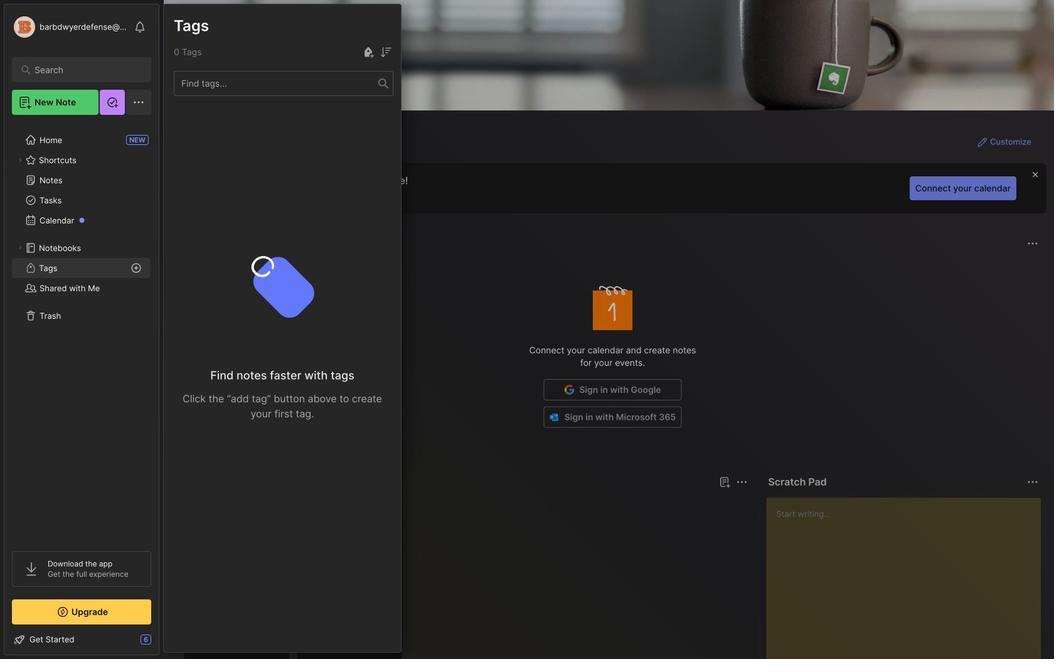 Task type: vqa. For each thing, say whether or not it's contained in the screenshot.
the bottom days
no



Task type: locate. For each thing, give the bounding box(es) containing it.
tab
[[186, 497, 223, 512]]

row group
[[184, 520, 410, 659]]

Account field
[[12, 14, 128, 40]]

none search field inside main element
[[35, 62, 135, 77]]

Help and Learning task checklist field
[[4, 630, 159, 650]]

Sort field
[[379, 44, 394, 60]]

tree inside main element
[[4, 122, 159, 540]]

click to collapse image
[[158, 636, 168, 651]]

tree
[[4, 122, 159, 540]]

expand notebooks image
[[16, 244, 24, 252]]

Start writing… text field
[[777, 498, 1041, 659]]

sort options image
[[379, 45, 394, 60]]

main element
[[0, 0, 163, 659]]

None search field
[[35, 62, 135, 77]]



Task type: describe. For each thing, give the bounding box(es) containing it.
Search text field
[[35, 64, 135, 76]]

Find tags… text field
[[175, 75, 379, 92]]

create new tag image
[[361, 45, 376, 60]]



